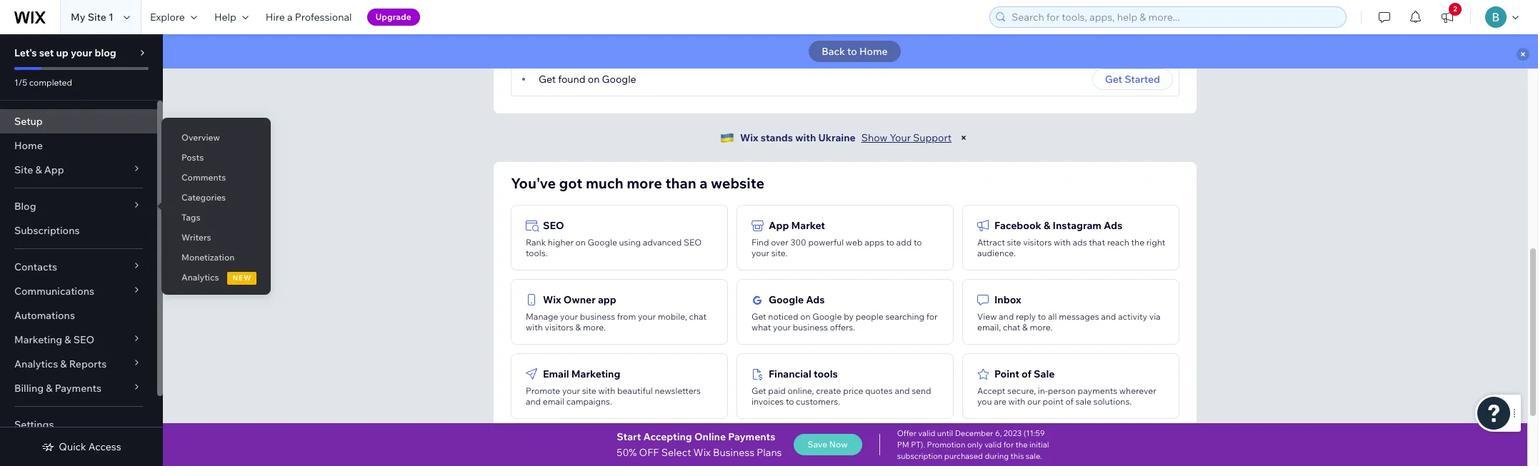 Task type: describe. For each thing, give the bounding box(es) containing it.
get for get found on google
[[539, 73, 556, 86]]

visitors inside manage your business from your mobile, chat with visitors & more.
[[545, 322, 574, 333]]

online,
[[788, 386, 814, 397]]

advanced
[[643, 237, 682, 248]]

and for email marketing
[[526, 397, 541, 407]]

attract
[[978, 237, 1005, 248]]

email
[[543, 397, 565, 407]]

manage
[[526, 312, 558, 322]]

& for analytics & reports
[[590, 442, 597, 455]]

visitors inside the attract site visitors with ads that reach the right audience.
[[1023, 237, 1052, 248]]

found
[[558, 73, 586, 86]]

website
[[711, 174, 765, 192]]

get found on google
[[539, 73, 636, 86]]

get started button
[[1093, 69, 1173, 90]]

subscriptions
[[14, 224, 80, 237]]

comments
[[182, 172, 226, 183]]

to inside get paid online, create price quotes and send invoices to customers.
[[786, 397, 794, 407]]

google up noticed
[[769, 294, 804, 307]]

site.
[[772, 248, 788, 259]]

(11:59
[[1024, 429, 1045, 439]]

via
[[1150, 312, 1161, 322]]

market
[[791, 219, 825, 232]]

quick access button
[[42, 441, 121, 454]]

your inside find over 300 powerful web apps to add to your site.
[[752, 248, 770, 259]]

you
[[978, 397, 992, 407]]

50%
[[617, 447, 637, 460]]

with inside accept secure, in-person payments wherever you are with our point of sale solutions.
[[1009, 397, 1026, 407]]

back to home alert
[[163, 34, 1539, 69]]

email marketing
[[543, 368, 621, 381]]

0 horizontal spatial a
[[287, 11, 293, 24]]

using
[[619, 237, 641, 248]]

analytics & reports button
[[0, 352, 157, 377]]

branding
[[804, 442, 848, 455]]

get for get paid online, create price quotes and send invoices to customers.
[[752, 386, 767, 397]]

save now
[[808, 439, 848, 450]]

& for billing & payments
[[46, 382, 53, 395]]

and down 'inbox'
[[999, 312, 1014, 322]]

logo & branding button
[[737, 428, 954, 467]]

writers
[[182, 232, 211, 243]]

help button
[[206, 0, 257, 34]]

of inside accept secure, in-person payments wherever you are with our point of sale solutions.
[[1066, 397, 1074, 407]]

rank
[[526, 237, 546, 248]]

find over 300 powerful web apps to add to your site.
[[752, 237, 922, 259]]

on for higher
[[576, 237, 586, 248]]

chat inside view and reply to all messages and activity via email, chat & more.
[[1003, 322, 1021, 333]]

start accepting online payments 50% off select wix business plans
[[617, 431, 782, 460]]

marketing & seo
[[14, 334, 94, 347]]

my
[[71, 11, 85, 24]]

overview link
[[162, 126, 271, 150]]

much
[[586, 174, 624, 192]]

new
[[233, 274, 252, 283]]

accepting
[[643, 431, 692, 444]]

1 vertical spatial ads
[[806, 294, 825, 307]]

0 horizontal spatial of
[[1022, 368, 1032, 381]]

secure,
[[1008, 386, 1036, 397]]

attract site visitors with ads that reach the right audience.
[[978, 237, 1166, 259]]

instagram
[[1053, 219, 1102, 232]]

& for site & app
[[35, 164, 42, 177]]

what
[[752, 322, 771, 333]]

subscriptions link
[[0, 219, 157, 243]]

analytics for analytics & reports
[[14, 358, 58, 371]]

reach
[[1107, 237, 1130, 248]]

site inside the attract site visitors with ads that reach the right audience.
[[1007, 237, 1022, 248]]

person
[[1048, 386, 1076, 397]]

your inside promote your site with beautiful newsletters and email campaigns.
[[562, 386, 580, 397]]

1 vertical spatial a
[[700, 174, 708, 192]]

more. inside view and reply to all messages and activity via email, chat & more.
[[1030, 322, 1053, 333]]

with inside the attract site visitors with ads that reach the right audience.
[[1054, 237, 1071, 248]]

blog
[[14, 200, 36, 213]]

get for get started
[[1105, 73, 1123, 86]]

stands
[[761, 131, 793, 144]]

financial
[[769, 368, 812, 381]]

back to home button
[[809, 41, 901, 62]]

people
[[856, 312, 884, 322]]

initial
[[1030, 440, 1049, 450]]

categories
[[182, 192, 226, 203]]

monetization link
[[162, 246, 271, 270]]

tags link
[[162, 206, 271, 230]]

apps
[[865, 237, 884, 248]]

now
[[830, 439, 848, 450]]

financial tools
[[769, 368, 838, 381]]

site & app button
[[0, 158, 157, 182]]

facebook
[[995, 219, 1042, 232]]

pt).
[[911, 440, 925, 450]]

offer
[[897, 429, 917, 439]]

posts link
[[162, 146, 271, 170]]

explore
[[150, 11, 185, 24]]

with inside promote your site with beautiful newsletters and email campaigns.
[[598, 386, 615, 397]]

get for get noticed on google by people searching for what your business offers.
[[752, 312, 767, 322]]

save
[[808, 439, 828, 450]]

your inside get noticed on google by people searching for what your business offers.
[[773, 322, 791, 333]]

wix stands with ukraine show your support
[[740, 131, 952, 144]]

the inside the attract site visitors with ads that reach the right audience.
[[1132, 237, 1145, 248]]

with right stands
[[795, 131, 816, 144]]

analytics for analytics
[[182, 272, 219, 283]]

billing & payments button
[[0, 377, 157, 401]]

december
[[955, 429, 994, 439]]

promote your site with beautiful newsletters and email campaigns.
[[526, 386, 701, 407]]

help
[[214, 11, 236, 24]]

and for financial tools
[[895, 386, 910, 397]]

offers.
[[830, 322, 856, 333]]

home inside button
[[860, 45, 888, 58]]

on for noticed
[[801, 312, 811, 322]]

upgrade
[[376, 11, 411, 22]]

support
[[913, 131, 952, 144]]

monetization
[[182, 252, 235, 263]]

email,
[[978, 322, 1001, 333]]

from
[[617, 312, 636, 322]]

Search for tools, apps, help & more... field
[[1008, 7, 1342, 27]]

site inside promote your site with beautiful newsletters and email campaigns.
[[582, 386, 597, 397]]

up
[[56, 46, 68, 59]]

2023
[[1004, 429, 1022, 439]]

quick
[[59, 441, 86, 454]]

purchased
[[945, 452, 983, 462]]

2
[[1454, 4, 1458, 14]]

point
[[995, 368, 1020, 381]]

manage your business from your mobile, chat with visitors & more.
[[526, 312, 707, 333]]

1 horizontal spatial app
[[769, 219, 789, 232]]

sale
[[1034, 368, 1055, 381]]

wix for wix owner app
[[543, 294, 561, 307]]

the inside offer valid until december 6, 2023 (11:59 pm pt). promotion only valid for the initial subscription purchased during this sale.
[[1016, 440, 1028, 450]]

analytics for analytics & reports
[[543, 442, 588, 455]]

reply
[[1016, 312, 1036, 322]]

analytics & reports
[[14, 358, 107, 371]]

your inside sidebar element
[[71, 46, 92, 59]]



Task type: locate. For each thing, give the bounding box(es) containing it.
wix owner app
[[543, 294, 617, 307]]

1 vertical spatial seo
[[684, 237, 702, 248]]

show your support button
[[862, 131, 952, 144]]

0 vertical spatial on
[[588, 73, 600, 86]]

1 vertical spatial site
[[582, 386, 597, 397]]

1 vertical spatial for
[[1004, 440, 1014, 450]]

1 vertical spatial visitors
[[545, 322, 574, 333]]

1 horizontal spatial site
[[88, 11, 106, 24]]

google inside the rank higher on google using advanced seo tools.
[[588, 237, 617, 248]]

0 horizontal spatial visitors
[[545, 322, 574, 333]]

0 vertical spatial seo
[[543, 219, 564, 232]]

billing
[[14, 382, 44, 395]]

marketing inside popup button
[[14, 334, 62, 347]]

wix down online
[[694, 447, 711, 460]]

writers link
[[162, 226, 271, 250]]

tags
[[182, 212, 200, 223]]

get left noticed
[[752, 312, 767, 322]]

get noticed on google by people searching for what your business offers.
[[752, 312, 938, 333]]

business inside get noticed on google by people searching for what your business offers.
[[793, 322, 828, 333]]

of up secure,
[[1022, 368, 1032, 381]]

0 horizontal spatial site
[[582, 386, 597, 397]]

your down email marketing
[[562, 386, 580, 397]]

with up promote
[[526, 322, 543, 333]]

1 vertical spatial payments
[[728, 431, 776, 444]]

to right add
[[914, 237, 922, 248]]

1 vertical spatial site
[[14, 164, 33, 177]]

google for noticed
[[813, 312, 842, 322]]

during
[[985, 452, 1009, 462]]

view and reply to all messages and activity via email, chat & more.
[[978, 312, 1161, 333]]

quick access
[[59, 441, 121, 454]]

1 horizontal spatial home
[[860, 45, 888, 58]]

0 vertical spatial the
[[1132, 237, 1145, 248]]

home inside "link"
[[14, 139, 43, 152]]

&
[[35, 164, 42, 177], [1044, 219, 1051, 232], [576, 322, 581, 333], [1023, 322, 1028, 333], [65, 334, 71, 347], [60, 358, 67, 371], [46, 382, 53, 395], [590, 442, 597, 455], [795, 442, 802, 455]]

solutions.
[[1094, 397, 1132, 407]]

activity
[[1118, 312, 1148, 322]]

1 vertical spatial analytics
[[14, 358, 58, 371]]

& up blog
[[35, 164, 42, 177]]

2 vertical spatial analytics
[[543, 442, 588, 455]]

searching
[[886, 312, 925, 322]]

0 vertical spatial marketing
[[14, 334, 62, 347]]

wherever
[[1120, 386, 1157, 397]]

in-
[[1038, 386, 1048, 397]]

on down google ads
[[801, 312, 811, 322]]

app market
[[769, 219, 825, 232]]

seo
[[543, 219, 564, 232], [684, 237, 702, 248], [73, 334, 94, 347]]

hire
[[266, 11, 285, 24]]

1 vertical spatial marketing
[[572, 368, 621, 381]]

0 horizontal spatial app
[[44, 164, 64, 177]]

1 vertical spatial app
[[769, 219, 789, 232]]

site up blog
[[14, 164, 33, 177]]

1 horizontal spatial a
[[700, 174, 708, 192]]

higher
[[548, 237, 574, 248]]

1 horizontal spatial ads
[[1104, 219, 1123, 232]]

1 horizontal spatial business
[[793, 322, 828, 333]]

visitors down the facebook
[[1023, 237, 1052, 248]]

my site 1
[[71, 11, 114, 24]]

google inside get noticed on google by people searching for what your business offers.
[[813, 312, 842, 322]]

set
[[39, 46, 54, 59]]

analytics down "email"
[[543, 442, 588, 455]]

the up the this
[[1016, 440, 1028, 450]]

1 horizontal spatial of
[[1066, 397, 1074, 407]]

pm
[[897, 440, 909, 450]]

1 horizontal spatial for
[[1004, 440, 1014, 450]]

payments up plans
[[728, 431, 776, 444]]

app up over
[[769, 219, 789, 232]]

seo right advanced at the left bottom of the page
[[684, 237, 702, 248]]

0 horizontal spatial business
[[580, 312, 615, 322]]

& down "owner"
[[576, 322, 581, 333]]

1 horizontal spatial valid
[[985, 440, 1002, 450]]

& right the facebook
[[1044, 219, 1051, 232]]

analytics inside button
[[543, 442, 588, 455]]

& left reports
[[60, 358, 67, 371]]

google right found in the top of the page
[[602, 73, 636, 86]]

0 vertical spatial wix
[[740, 131, 759, 144]]

& up analytics & reports
[[65, 334, 71, 347]]

owner
[[564, 294, 596, 307]]

to right the 'back'
[[848, 45, 857, 58]]

chat inside manage your business from your mobile, chat with visitors & more.
[[689, 312, 707, 322]]

2 horizontal spatial seo
[[684, 237, 702, 248]]

& for analytics & reports
[[60, 358, 67, 371]]

home right the 'back'
[[860, 45, 888, 58]]

chat
[[689, 312, 707, 322], [1003, 322, 1021, 333]]

get left paid
[[752, 386, 767, 397]]

payments
[[55, 382, 101, 395], [728, 431, 776, 444]]

and
[[999, 312, 1014, 322], [1101, 312, 1117, 322], [895, 386, 910, 397], [526, 397, 541, 407]]

2 horizontal spatial analytics
[[543, 442, 588, 455]]

0 horizontal spatial more.
[[583, 322, 606, 333]]

google left "using" on the left of page
[[588, 237, 617, 248]]

communications
[[14, 285, 94, 298]]

you've got much more than a website
[[511, 174, 765, 192]]

google for higher
[[588, 237, 617, 248]]

2 horizontal spatial wix
[[740, 131, 759, 144]]

& inside view and reply to all messages and activity via email, chat & more.
[[1023, 322, 1028, 333]]

get inside button
[[1105, 73, 1123, 86]]

get inside get paid online, create price quotes and send invoices to customers.
[[752, 386, 767, 397]]

to left all
[[1038, 312, 1046, 322]]

for down 2023
[[1004, 440, 1014, 450]]

facebook & instagram ads
[[995, 219, 1123, 232]]

paid
[[768, 386, 786, 397]]

to inside view and reply to all messages and activity via email, chat & more.
[[1038, 312, 1046, 322]]

seo up higher
[[543, 219, 564, 232]]

0 horizontal spatial payments
[[55, 382, 101, 395]]

with
[[795, 131, 816, 144], [1054, 237, 1071, 248], [526, 322, 543, 333], [598, 386, 615, 397], [1009, 397, 1026, 407]]

to
[[848, 45, 857, 58], [886, 237, 895, 248], [914, 237, 922, 248], [1038, 312, 1046, 322], [786, 397, 794, 407]]

all
[[1048, 312, 1057, 322]]

site
[[1007, 237, 1022, 248], [582, 386, 597, 397]]

more. down app
[[583, 322, 606, 333]]

& right logo
[[795, 442, 802, 455]]

subscription
[[897, 452, 943, 462]]

seo inside popup button
[[73, 334, 94, 347]]

1 vertical spatial on
[[576, 237, 586, 248]]

select
[[662, 447, 691, 460]]

wix left stands
[[740, 131, 759, 144]]

more. left messages
[[1030, 322, 1053, 333]]

send
[[912, 386, 932, 397]]

0 horizontal spatial home
[[14, 139, 43, 152]]

got
[[559, 174, 583, 192]]

payments down analytics & reports popup button
[[55, 382, 101, 395]]

& for logo & branding
[[795, 442, 802, 455]]

seo up reports
[[73, 334, 94, 347]]

customers.
[[796, 397, 840, 407]]

valid up 'pt).'
[[918, 429, 936, 439]]

business down app
[[580, 312, 615, 322]]

1 horizontal spatial site
[[1007, 237, 1022, 248]]

your left "site."
[[752, 248, 770, 259]]

1 horizontal spatial chat
[[1003, 322, 1021, 333]]

to right invoices
[[786, 397, 794, 407]]

and inside get paid online, create price quotes and send invoices to customers.
[[895, 386, 910, 397]]

for right searching
[[927, 312, 938, 322]]

setup link
[[0, 109, 157, 134]]

1 horizontal spatial the
[[1132, 237, 1145, 248]]

google left by
[[813, 312, 842, 322]]

payments inside the start accepting online payments 50% off select wix business plans
[[728, 431, 776, 444]]

1 horizontal spatial more.
[[1030, 322, 1053, 333]]

to inside button
[[848, 45, 857, 58]]

1 vertical spatial of
[[1066, 397, 1074, 407]]

google for found
[[602, 73, 636, 86]]

0 horizontal spatial chat
[[689, 312, 707, 322]]

over
[[771, 237, 789, 248]]

site & app
[[14, 164, 64, 177]]

1 horizontal spatial on
[[588, 73, 600, 86]]

seo inside the rank higher on google using advanced seo tools.
[[684, 237, 702, 248]]

and inside promote your site with beautiful newsletters and email campaigns.
[[526, 397, 541, 407]]

chat right mobile,
[[689, 312, 707, 322]]

app inside popup button
[[44, 164, 64, 177]]

site down email marketing
[[582, 386, 597, 397]]

a right than
[[700, 174, 708, 192]]

analytics down monetization
[[182, 272, 219, 283]]

to left add
[[886, 237, 895, 248]]

wix inside the start accepting online payments 50% off select wix business plans
[[694, 447, 711, 460]]

2 horizontal spatial on
[[801, 312, 811, 322]]

0 vertical spatial app
[[44, 164, 64, 177]]

and for inbox
[[1101, 312, 1117, 322]]

with left beautiful
[[598, 386, 615, 397]]

accept
[[978, 386, 1006, 397]]

0 horizontal spatial on
[[576, 237, 586, 248]]

wix
[[740, 131, 759, 144], [543, 294, 561, 307], [694, 447, 711, 460]]

sale
[[1076, 397, 1092, 407]]

sidebar element
[[0, 34, 163, 467]]

your right up
[[71, 46, 92, 59]]

1 vertical spatial valid
[[985, 440, 1002, 450]]

2 vertical spatial on
[[801, 312, 811, 322]]

0 vertical spatial analytics
[[182, 272, 219, 283]]

hire a professional
[[266, 11, 352, 24]]

and left "email"
[[526, 397, 541, 407]]

plans
[[757, 447, 782, 460]]

noticed
[[768, 312, 799, 322]]

1 horizontal spatial analytics
[[182, 272, 219, 283]]

communications button
[[0, 279, 157, 304]]

with down facebook & instagram ads
[[1054, 237, 1071, 248]]

2 more. from the left
[[1030, 322, 1053, 333]]

ads
[[1073, 237, 1087, 248]]

get left found in the top of the page
[[539, 73, 556, 86]]

0 horizontal spatial site
[[14, 164, 33, 177]]

access
[[88, 441, 121, 454]]

tools.
[[526, 248, 548, 259]]

your
[[71, 46, 92, 59], [752, 248, 770, 259], [560, 312, 578, 322], [638, 312, 656, 322], [773, 322, 791, 333], [562, 386, 580, 397]]

0 vertical spatial a
[[287, 11, 293, 24]]

on
[[588, 73, 600, 86], [576, 237, 586, 248], [801, 312, 811, 322]]

categories link
[[162, 186, 271, 210]]

0 horizontal spatial wix
[[543, 294, 561, 307]]

analytics inside popup button
[[14, 358, 58, 371]]

ads up get noticed on google by people searching for what your business offers.
[[806, 294, 825, 307]]

0 vertical spatial of
[[1022, 368, 1032, 381]]

wix for wix stands with ukraine show your support
[[740, 131, 759, 144]]

on inside get noticed on google by people searching for what your business offers.
[[801, 312, 811, 322]]

0 horizontal spatial seo
[[73, 334, 94, 347]]

1 vertical spatial the
[[1016, 440, 1028, 450]]

are
[[994, 397, 1007, 407]]

of left sale on the right of the page
[[1066, 397, 1074, 407]]

with right the 'are'
[[1009, 397, 1026, 407]]

0 horizontal spatial ads
[[806, 294, 825, 307]]

marketing up promote your site with beautiful newsletters and email campaigns.
[[572, 368, 621, 381]]

1 horizontal spatial seo
[[543, 219, 564, 232]]

your right what on the bottom of page
[[773, 322, 791, 333]]

home down the "setup"
[[14, 139, 43, 152]]

your right from
[[638, 312, 656, 322]]

on for found
[[588, 73, 600, 86]]

0 vertical spatial site
[[88, 11, 106, 24]]

0 vertical spatial home
[[860, 45, 888, 58]]

chat right 'email,' at the bottom of page
[[1003, 322, 1021, 333]]

0 vertical spatial payments
[[55, 382, 101, 395]]

comments link
[[162, 166, 271, 190]]

promote
[[526, 386, 560, 397]]

& for facebook & instagram ads
[[1044, 219, 1051, 232]]

0 horizontal spatial for
[[927, 312, 938, 322]]

accept secure, in-person payments wherever you are with our point of sale solutions.
[[978, 386, 1157, 407]]

inbox
[[995, 294, 1022, 307]]

invoices
[[752, 397, 784, 407]]

offer valid until december 6, 2023 (11:59 pm pt). promotion only valid for the initial subscription purchased during this sale.
[[897, 429, 1049, 462]]

0 vertical spatial visitors
[[1023, 237, 1052, 248]]

and left the send
[[895, 386, 910, 397]]

business down google ads
[[793, 322, 828, 333]]

valid up during
[[985, 440, 1002, 450]]

and left activity in the bottom of the page
[[1101, 312, 1117, 322]]

on right higher
[[576, 237, 586, 248]]

ads up the reach
[[1104, 219, 1123, 232]]

valid
[[918, 429, 936, 439], [985, 440, 1002, 450]]

for inside get noticed on google by people searching for what your business offers.
[[927, 312, 938, 322]]

& right billing
[[46, 382, 53, 395]]

point of sale
[[995, 368, 1055, 381]]

analytics up billing
[[14, 358, 58, 371]]

back
[[822, 45, 845, 58]]

6,
[[995, 429, 1002, 439]]

analytics & reports button
[[511, 428, 728, 467]]

a
[[287, 11, 293, 24], [700, 174, 708, 192]]

1 horizontal spatial wix
[[694, 447, 711, 460]]

automations
[[14, 309, 75, 322]]

0 horizontal spatial the
[[1016, 440, 1028, 450]]

& left the reports
[[590, 442, 597, 455]]

messages
[[1059, 312, 1100, 322]]

web
[[846, 237, 863, 248]]

app down home "link"
[[44, 164, 64, 177]]

on inside the rank higher on google using advanced seo tools.
[[576, 237, 586, 248]]

get inside get noticed on google by people searching for what your business offers.
[[752, 312, 767, 322]]

0 vertical spatial ads
[[1104, 219, 1123, 232]]

the left right
[[1132, 237, 1145, 248]]

0 vertical spatial site
[[1007, 237, 1022, 248]]

wix up manage
[[543, 294, 561, 307]]

0 horizontal spatial analytics
[[14, 358, 58, 371]]

& left all
[[1023, 322, 1028, 333]]

site inside popup button
[[14, 164, 33, 177]]

1 vertical spatial home
[[14, 139, 43, 152]]

get paid online, create price quotes and send invoices to customers.
[[752, 386, 932, 407]]

business inside manage your business from your mobile, chat with visitors & more.
[[580, 312, 615, 322]]

& for marketing & seo
[[65, 334, 71, 347]]

get left started
[[1105, 73, 1123, 86]]

& inside manage your business from your mobile, chat with visitors & more.
[[576, 322, 581, 333]]

your down "owner"
[[560, 312, 578, 322]]

by
[[844, 312, 854, 322]]

1/5
[[14, 77, 27, 88]]

site down the facebook
[[1007, 237, 1022, 248]]

logo & branding
[[769, 442, 848, 455]]

0 horizontal spatial valid
[[918, 429, 936, 439]]

with inside manage your business from your mobile, chat with visitors & more.
[[526, 322, 543, 333]]

site left 1
[[88, 11, 106, 24]]

300
[[791, 237, 807, 248]]

1 more. from the left
[[583, 322, 606, 333]]

2 vertical spatial seo
[[73, 334, 94, 347]]

a right hire
[[287, 11, 293, 24]]

payments inside popup button
[[55, 382, 101, 395]]

0 horizontal spatial marketing
[[14, 334, 62, 347]]

1 horizontal spatial payments
[[728, 431, 776, 444]]

0 vertical spatial valid
[[918, 429, 936, 439]]

0 vertical spatial for
[[927, 312, 938, 322]]

1 vertical spatial wix
[[543, 294, 561, 307]]

get
[[539, 73, 556, 86], [1105, 73, 1123, 86], [752, 312, 767, 322], [752, 386, 767, 397]]

for inside offer valid until december 6, 2023 (11:59 pm pt). promotion only valid for the initial subscription purchased during this sale.
[[1004, 440, 1014, 450]]

rank higher on google using advanced seo tools.
[[526, 237, 702, 259]]

2 vertical spatial wix
[[694, 447, 711, 460]]

more. inside manage your business from your mobile, chat with visitors & more.
[[583, 322, 606, 333]]

on right found in the top of the page
[[588, 73, 600, 86]]

1 horizontal spatial marketing
[[572, 368, 621, 381]]

1 horizontal spatial visitors
[[1023, 237, 1052, 248]]

visitors down "owner"
[[545, 322, 574, 333]]

marketing down automations on the bottom left
[[14, 334, 62, 347]]



Task type: vqa. For each thing, say whether or not it's contained in the screenshot.


